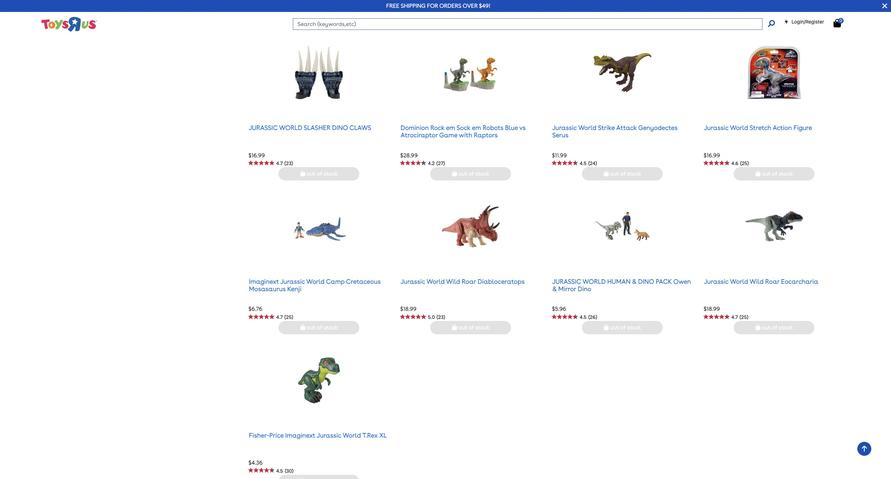 Task type: vqa. For each thing, say whether or not it's contained in the screenshot.


Task type: describe. For each thing, give the bounding box(es) containing it.
4.6 (25)
[[732, 161, 750, 166]]

4.5 (30)
[[276, 468, 294, 474]]

out of stock button for claws
[[279, 167, 360, 181]]

dino inside the jurassic world human & dino pack owen & mirror dino
[[639, 278, 655, 285]]

4.7 for jurassic world slasher dino claws
[[276, 161, 283, 166]]

stock for genyodectes
[[628, 171, 642, 177]]

over
[[463, 2, 478, 9]]

$16.99 for jurassic world stretch action figure
[[704, 152, 721, 159]]

free
[[387, 2, 400, 9]]

2 vertical spatial 4.5
[[276, 468, 283, 474]]

strike
[[599, 124, 615, 131]]

close button image
[[883, 2, 888, 10]]

out for genyodectes
[[611, 171, 620, 177]]

jurassic for jurassic world strike attack genyodectes serus
[[553, 124, 577, 131]]

out of stock for genyodectes
[[609, 171, 642, 177]]

(25) for wild
[[740, 314, 749, 320]]

jurassic world stretch action figure
[[705, 124, 813, 131]]

jurassic world human & dino pack owen & mirror dino link
[[553, 278, 692, 293]]

4.5 for world
[[580, 161, 587, 166]]

dominion
[[401, 124, 429, 131]]

jurassic world strike attack genyodectes serus link
[[553, 124, 678, 139]]

(30)
[[285, 468, 294, 474]]

out of stock button for cretaceous
[[279, 321, 360, 335]]

out of stock button for em
[[431, 167, 512, 181]]

mosasaurus
[[249, 286, 286, 293]]

shopping bag image for 'out of stock' button for em
[[453, 171, 457, 177]]

4.7 (25) for jurassic
[[276, 314, 293, 320]]

t.rex
[[363, 432, 378, 439]]

(48)
[[740, 7, 749, 12]]

out for eocarcharia
[[763, 325, 771, 331]]

sock
[[457, 124, 471, 131]]

jurassic world wild roar eocarcharia link
[[705, 278, 819, 285]]

$49!
[[479, 2, 491, 9]]

cretaceous
[[346, 278, 381, 285]]

human
[[608, 278, 631, 285]]

shopping bag image for eocarcharia's 'out of stock' button
[[756, 325, 761, 331]]

4.6
[[732, 161, 739, 166]]

fisher-price  imaginext  jurassic world  t.rex xl link
[[249, 432, 387, 439]]

dominion rock em sock em robots blue vs atrociraptor game with raptors link
[[401, 124, 526, 139]]

slasher
[[304, 124, 331, 131]]

stock for claws
[[324, 171, 338, 177]]

(24) for 4.5 (24)
[[589, 161, 598, 166]]

xl
[[380, 432, 387, 439]]

4.4
[[276, 7, 283, 12]]

stock for dino
[[628, 325, 642, 331]]

of for dino
[[621, 325, 626, 331]]

4.5 (26)
[[580, 314, 598, 320]]

jurassic world wild roar diabloceratops
[[401, 278, 525, 285]]

diabloceratops
[[478, 278, 525, 285]]

out for dino
[[611, 325, 620, 331]]

login/register
[[792, 19, 825, 25]]

of for em
[[469, 171, 474, 177]]

shopping bag image for 0 link
[[834, 19, 842, 27]]

free shipping for orders over $49!
[[387, 2, 491, 9]]

shopping bag image for 'out of stock' button related to cretaceous
[[301, 325, 306, 331]]

4.4 (32)
[[276, 7, 294, 12]]

stock for cretaceous
[[324, 325, 338, 331]]

camp
[[326, 278, 345, 285]]

0 horizontal spatial &
[[553, 286, 557, 293]]

0 link
[[834, 18, 849, 28]]

5.0 (23)
[[428, 314, 446, 320]]

jurassic world stretch action figure image
[[746, 37, 804, 108]]

$28.99
[[401, 152, 418, 159]]

0
[[840, 18, 843, 23]]

4.7 (23)
[[276, 161, 293, 166]]

imaginext jurassic world camp cretaceous mosasaurus kenji
[[249, 278, 381, 293]]

dominion rock em sock em robots blue vs atrociraptor game with raptors
[[401, 124, 526, 139]]

dino
[[578, 286, 592, 293]]

game
[[440, 132, 458, 139]]

world for human
[[583, 278, 606, 285]]

kenji
[[288, 286, 302, 293]]

with
[[459, 132, 473, 139]]

$4.36
[[249, 460, 263, 467]]

out of stock button for dino
[[583, 321, 664, 335]]

fisher-
[[249, 432, 270, 439]]

dominion rock em sock em robots blue vs atrociraptor game with raptors image
[[442, 37, 500, 108]]

out of stock for dino
[[609, 325, 642, 331]]

stock for figure
[[779, 171, 794, 177]]

5.0 for 5.0 (23)
[[428, 314, 435, 320]]

jurassic for jurassic world wild roar diabloceratops
[[401, 278, 426, 285]]

1 em from the left
[[446, 124, 456, 131]]

(25) for world
[[285, 314, 293, 320]]

wild for eocarcharia
[[750, 278, 764, 285]]

jurassic world slasher dino claws image
[[290, 37, 348, 108]]

(27)
[[437, 161, 445, 166]]

fisher-price  imaginext  jurassic world  t.rex xl image
[[290, 345, 348, 416]]

atrociraptor
[[401, 132, 438, 139]]

mirror
[[559, 286, 577, 293]]

pack
[[656, 278, 672, 285]]

fisher-price  imaginext  jurassic world  t.rex xl
[[249, 432, 387, 439]]

4.5 for world
[[580, 314, 587, 320]]

serus
[[553, 132, 569, 139]]

jurassic world wild roar eocarcharia
[[705, 278, 819, 285]]

attack
[[617, 124, 637, 131]]

4.8
[[428, 7, 435, 12]]



Task type: locate. For each thing, give the bounding box(es) containing it.
shopping bag image inside 0 link
[[834, 19, 842, 27]]

imaginext jurassic world camp cretaceous mosasaurus kenji link
[[249, 278, 381, 293]]

(32)
[[285, 7, 294, 12]]

jurassic for jurassic world human & dino pack owen & mirror dino
[[553, 278, 582, 285]]

0 horizontal spatial 5.0
[[428, 314, 435, 320]]

stock for eocarcharia
[[779, 325, 794, 331]]

0 vertical spatial 5.0
[[580, 7, 587, 12]]

2 $16.99 from the left
[[704, 152, 721, 159]]

out for em
[[459, 171, 468, 177]]

1 horizontal spatial dino
[[639, 278, 655, 285]]

0 vertical spatial 4.5
[[580, 161, 587, 166]]

5.0 (10)
[[580, 7, 597, 12]]

rock
[[431, 124, 445, 131]]

1 horizontal spatial wild
[[750, 278, 764, 285]]

0 horizontal spatial jurassic
[[249, 124, 278, 131]]

2 em from the left
[[472, 124, 482, 131]]

1 vertical spatial (23)
[[437, 314, 446, 320]]

login/register button
[[785, 18, 825, 25]]

out of stock button for diabloceratops
[[431, 321, 512, 335]]

1 vertical spatial world
[[583, 278, 606, 285]]

shopping bag image
[[301, 17, 306, 23], [756, 17, 761, 23], [834, 19, 842, 27], [453, 171, 457, 177], [604, 171, 609, 177], [756, 171, 761, 177], [301, 325, 306, 331], [756, 325, 761, 331]]

0 horizontal spatial wild
[[447, 278, 461, 285]]

1 vertical spatial (24)
[[589, 161, 598, 166]]

jurassic world stretch action figure link
[[705, 124, 813, 131]]

1 $16.99 from the left
[[249, 152, 265, 159]]

jurassic world slasher dino claws link
[[249, 124, 372, 131]]

jurassic world strike attack genyodectes serus image
[[594, 37, 652, 108]]

4.7 (48)
[[732, 7, 749, 12]]

world inside jurassic world strike attack genyodectes serus
[[579, 124, 597, 131]]

jurassic
[[249, 124, 278, 131], [553, 278, 582, 285]]

0 horizontal spatial em
[[446, 124, 456, 131]]

imaginext
[[249, 278, 279, 285], [285, 432, 316, 439]]

$16.99 for jurassic world slasher dino claws
[[249, 152, 265, 159]]

jurassic
[[553, 124, 577, 131], [705, 124, 729, 131], [281, 278, 305, 285], [401, 278, 426, 285], [705, 278, 729, 285], [317, 432, 342, 439]]

0 horizontal spatial imaginext
[[249, 278, 279, 285]]

stock for diabloceratops
[[476, 325, 490, 331]]

1 horizontal spatial roar
[[766, 278, 780, 285]]

1 vertical spatial &
[[553, 286, 557, 293]]

4.7
[[732, 7, 739, 12], [276, 161, 283, 166], [276, 314, 283, 320], [732, 314, 739, 320]]

& right the human
[[633, 278, 637, 285]]

roar left eocarcharia
[[766, 278, 780, 285]]

world for jurassic world wild roar eocarcharia
[[731, 278, 749, 285]]

5.0
[[580, 7, 587, 12], [428, 314, 435, 320]]

dino
[[332, 124, 348, 131], [639, 278, 655, 285]]

0 vertical spatial (23)
[[285, 161, 293, 166]]

owen
[[674, 278, 692, 285]]

world
[[279, 124, 302, 131], [583, 278, 606, 285]]

0 vertical spatial dino
[[332, 124, 348, 131]]

roar for eocarcharia
[[766, 278, 780, 285]]

dino left claws
[[332, 124, 348, 131]]

(25) for stretch
[[741, 161, 750, 166]]

(25)
[[741, 161, 750, 166], [285, 314, 293, 320], [740, 314, 749, 320]]

out
[[307, 171, 316, 177], [459, 171, 468, 177], [611, 171, 620, 177], [763, 171, 771, 177], [307, 325, 316, 331], [459, 325, 468, 331], [611, 325, 620, 331], [763, 325, 771, 331]]

roar for diabloceratops
[[462, 278, 476, 285]]

$5.96
[[552, 306, 567, 313]]

out of stock for figure
[[761, 171, 794, 177]]

world for jurassic world strike attack genyodectes serus
[[579, 124, 597, 131]]

jurassic inside imaginext jurassic world camp cretaceous mosasaurus kenji
[[281, 278, 305, 285]]

jurassic for jurassic world slasher dino claws
[[249, 124, 278, 131]]

world for jurassic world wild roar diabloceratops
[[427, 278, 445, 285]]

0 vertical spatial imaginext
[[249, 278, 279, 285]]

2 $18.99 from the left
[[704, 306, 721, 313]]

1 horizontal spatial em
[[472, 124, 482, 131]]

out of stock
[[306, 171, 338, 177], [457, 171, 490, 177], [609, 171, 642, 177], [761, 171, 794, 177], [306, 325, 338, 331], [457, 325, 490, 331], [609, 325, 642, 331], [761, 325, 794, 331]]

out for figure
[[763, 171, 771, 177]]

shipping
[[401, 2, 426, 9]]

1 4.7 (25) from the left
[[276, 314, 293, 320]]

out of stock button for genyodectes
[[583, 167, 664, 181]]

world for jurassic world stretch action figure
[[731, 124, 749, 131]]

orders
[[440, 2, 462, 9]]

imaginext inside imaginext jurassic world camp cretaceous mosasaurus kenji
[[249, 278, 279, 285]]

em up raptors
[[472, 124, 482, 131]]

stretch
[[750, 124, 772, 131]]

1 horizontal spatial imaginext
[[285, 432, 316, 439]]

out of stock for diabloceratops
[[457, 325, 490, 331]]

eocarcharia
[[782, 278, 819, 285]]

$16.99
[[249, 152, 265, 159], [704, 152, 721, 159]]

4.7 for jurassic world wild roar eocarcharia
[[732, 314, 739, 320]]

jurassic world wild roar diabloceratops link
[[401, 278, 525, 285]]

None search field
[[293, 18, 775, 30]]

world up "dino"
[[583, 278, 606, 285]]

imaginext right price
[[285, 432, 316, 439]]

of for diabloceratops
[[469, 325, 474, 331]]

$18.99
[[401, 306, 417, 313], [704, 306, 721, 313]]

1 wild from the left
[[447, 278, 461, 285]]

jurassic for jurassic world stretch action figure
[[705, 124, 729, 131]]

(23) for world
[[285, 161, 293, 166]]

1 vertical spatial jurassic
[[553, 278, 582, 285]]

1 horizontal spatial 4.7 (25)
[[732, 314, 749, 320]]

blue
[[505, 124, 518, 131]]

wild
[[447, 278, 461, 285], [750, 278, 764, 285]]

out for claws
[[307, 171, 316, 177]]

out of stock button for figure
[[735, 167, 815, 181]]

4.2 (27)
[[428, 161, 445, 166]]

jurassic world slasher dino claws
[[249, 124, 372, 131]]

0 vertical spatial &
[[633, 278, 637, 285]]

1 horizontal spatial &
[[633, 278, 637, 285]]

world inside the jurassic world human & dino pack owen & mirror dino
[[583, 278, 606, 285]]

genyodectes
[[639, 124, 678, 131]]

toys r us image
[[41, 16, 97, 32]]

of for genyodectes
[[621, 171, 626, 177]]

(23)
[[285, 161, 293, 166], [437, 314, 446, 320]]

em
[[446, 124, 456, 131], [472, 124, 482, 131]]

0 vertical spatial (24)
[[437, 7, 446, 12]]

stock for em
[[476, 171, 490, 177]]

roar left diabloceratops
[[462, 278, 476, 285]]

out of stock button for eocarcharia
[[735, 321, 815, 335]]

out of stock for em
[[457, 171, 490, 177]]

out for cretaceous
[[307, 325, 316, 331]]

dino left pack on the right bottom of page
[[639, 278, 655, 285]]

1 horizontal spatial world
[[583, 278, 606, 285]]

jurassic world human & dino pack owen & mirror dino image
[[594, 191, 652, 262]]

shopping bag image for jurassic world human & dino pack owen & mirror dino
[[604, 325, 609, 331]]

imaginext up mosasaurus
[[249, 278, 279, 285]]

world for slasher
[[279, 124, 302, 131]]

(23) for world
[[437, 314, 446, 320]]

for
[[427, 2, 438, 9]]

4.7 (25) for world
[[732, 314, 749, 320]]

&
[[633, 278, 637, 285], [553, 286, 557, 293]]

out of stock button
[[279, 167, 360, 181], [431, 167, 512, 181], [583, 167, 664, 181], [735, 167, 815, 181], [279, 321, 360, 335], [431, 321, 512, 335], [583, 321, 664, 335], [735, 321, 815, 335]]

Enter Keyword or Item No. search field
[[293, 18, 763, 30]]

0 vertical spatial jurassic
[[249, 124, 278, 131]]

1 horizontal spatial $18.99
[[704, 306, 721, 313]]

0 horizontal spatial 4.7 (25)
[[276, 314, 293, 320]]

jurassic world strike attack genyodectes serus
[[553, 124, 678, 139]]

shopping bag image for jurassic world slasher dino claws
[[301, 171, 306, 177]]

raptors
[[474, 132, 498, 139]]

of for figure
[[773, 171, 778, 177]]

4.5 (24)
[[580, 161, 598, 166]]

1 $18.99 from the left
[[401, 306, 417, 313]]

jurassic world wild roar eocarcharia image
[[746, 191, 804, 262]]

$18.99 for jurassic world wild roar eocarcharia
[[704, 306, 721, 313]]

of for claws
[[317, 171, 323, 177]]

5.0 for 5.0 (10)
[[580, 7, 587, 12]]

world
[[579, 124, 597, 131], [731, 124, 749, 131], [307, 278, 325, 285], [427, 278, 445, 285], [731, 278, 749, 285], [343, 432, 361, 439]]

4.2
[[428, 161, 435, 166]]

0 vertical spatial world
[[279, 124, 302, 131]]

vs
[[520, 124, 526, 131]]

(10)
[[589, 7, 597, 12]]

price
[[270, 432, 284, 439]]

imaginext jurassic world camp cretaceous mosasaurus kenji image
[[290, 191, 348, 262]]

4.7 (25)
[[276, 314, 293, 320], [732, 314, 749, 320]]

em up game
[[446, 124, 456, 131]]

roar
[[462, 278, 476, 285], [766, 278, 780, 285]]

jurassic world human & dino pack owen & mirror dino
[[553, 278, 692, 293]]

world inside imaginext jurassic world camp cretaceous mosasaurus kenji
[[307, 278, 325, 285]]

(24) for 4.8 (24)
[[437, 7, 446, 12]]

jurassic inside the jurassic world human & dino pack owen & mirror dino
[[553, 278, 582, 285]]

1 vertical spatial 5.0
[[428, 314, 435, 320]]

2 wild from the left
[[750, 278, 764, 285]]

out for diabloceratops
[[459, 325, 468, 331]]

shopping bag image for jurassic world wild roar diabloceratops
[[453, 325, 457, 331]]

figure
[[794, 124, 813, 131]]

0 horizontal spatial world
[[279, 124, 302, 131]]

2 roar from the left
[[766, 278, 780, 285]]

4.8 (24)
[[428, 7, 446, 12]]

jurassic for jurassic world wild roar eocarcharia
[[705, 278, 729, 285]]

1 horizontal spatial (23)
[[437, 314, 446, 320]]

wild for diabloceratops
[[447, 278, 461, 285]]

free shipping for orders over $49! link
[[387, 2, 491, 9]]

1 horizontal spatial (24)
[[589, 161, 598, 166]]

claws
[[350, 124, 372, 131]]

$11.99
[[552, 152, 567, 159]]

2 4.7 (25) from the left
[[732, 314, 749, 320]]

$6.76
[[249, 306, 263, 313]]

1 horizontal spatial 5.0
[[580, 7, 587, 12]]

& left the mirror at the right
[[553, 286, 557, 293]]

of
[[317, 171, 323, 177], [469, 171, 474, 177], [621, 171, 626, 177], [773, 171, 778, 177], [317, 325, 323, 331], [469, 325, 474, 331], [621, 325, 626, 331], [773, 325, 778, 331]]

robots
[[483, 124, 504, 131]]

0 horizontal spatial dino
[[332, 124, 348, 131]]

jurassic inside jurassic world strike attack genyodectes serus
[[553, 124, 577, 131]]

1 horizontal spatial $16.99
[[704, 152, 721, 159]]

0 horizontal spatial (24)
[[437, 7, 446, 12]]

4.7 for imaginext jurassic world camp cretaceous mosasaurus kenji
[[276, 314, 283, 320]]

shopping bag image
[[453, 17, 457, 23], [604, 17, 609, 23], [301, 171, 306, 177], [453, 325, 457, 331], [604, 325, 609, 331]]

world left slasher
[[279, 124, 302, 131]]

$18.99 for jurassic world wild roar diabloceratops
[[401, 306, 417, 313]]

1 vertical spatial 4.5
[[580, 314, 587, 320]]

4.5
[[580, 161, 587, 166], [580, 314, 587, 320], [276, 468, 283, 474]]

of for eocarcharia
[[773, 325, 778, 331]]

out of stock for eocarcharia
[[761, 325, 794, 331]]

shopping bag image for 'out of stock' button associated with genyodectes
[[604, 171, 609, 177]]

out of stock for cretaceous
[[306, 325, 338, 331]]

1 horizontal spatial jurassic
[[553, 278, 582, 285]]

1 roar from the left
[[462, 278, 476, 285]]

0 horizontal spatial (23)
[[285, 161, 293, 166]]

jurassic world wild roar diabloceratops image
[[442, 191, 500, 262]]

of for cretaceous
[[317, 325, 323, 331]]

shopping bag image for 'out of stock' button corresponding to figure
[[756, 171, 761, 177]]

0 horizontal spatial roar
[[462, 278, 476, 285]]

action
[[773, 124, 793, 131]]

1 vertical spatial imaginext
[[285, 432, 316, 439]]

1 vertical spatial dino
[[639, 278, 655, 285]]

0 horizontal spatial $18.99
[[401, 306, 417, 313]]

out of stock for claws
[[306, 171, 338, 177]]

0 horizontal spatial $16.99
[[249, 152, 265, 159]]

(26)
[[589, 314, 598, 320]]

(24)
[[437, 7, 446, 12], [589, 161, 598, 166]]



